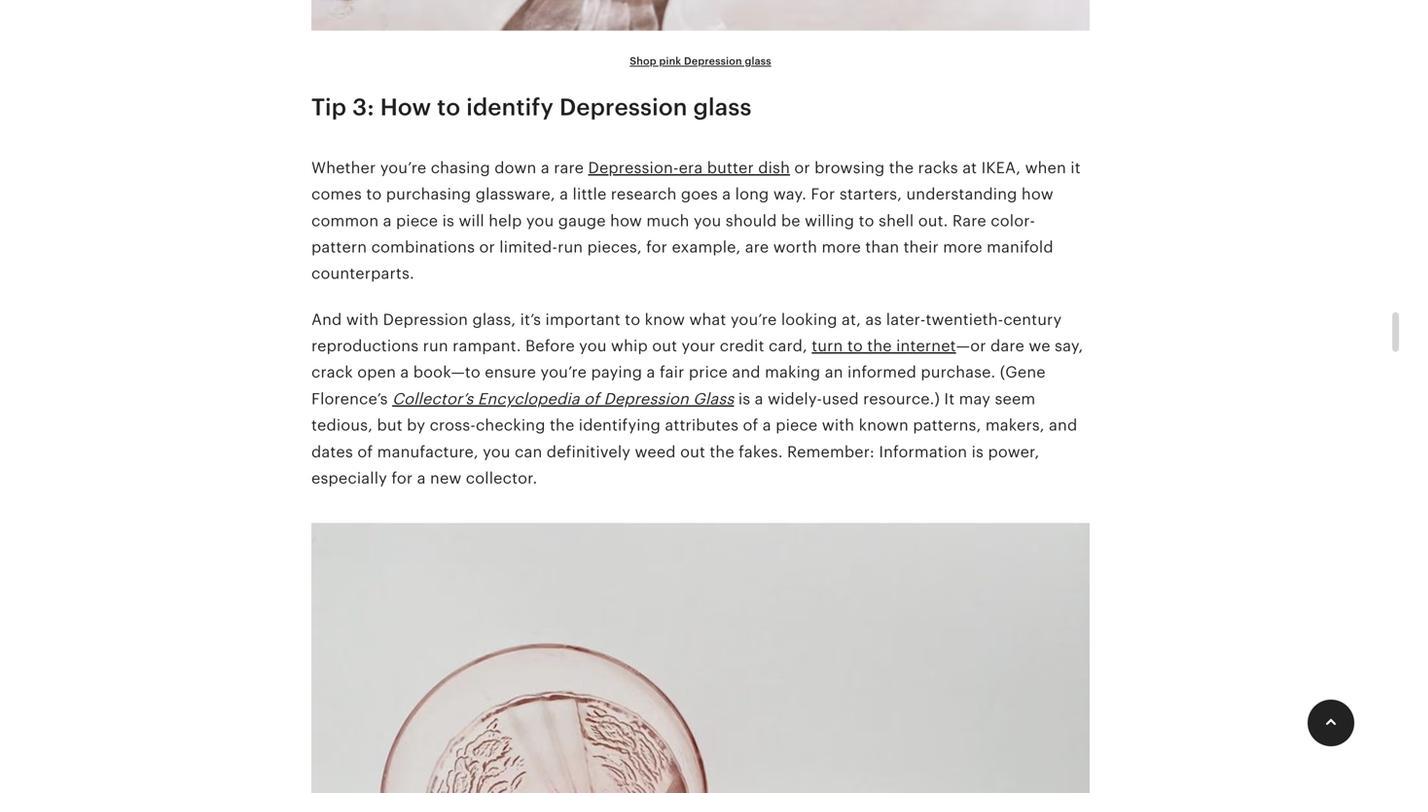 Task type: describe. For each thing, give the bounding box(es) containing it.
down
[[495, 159, 537, 176]]

collector.
[[466, 469, 537, 487]]

rare
[[554, 159, 584, 176]]

weed
[[635, 443, 676, 461]]

to inside and with depression glass, it's important to know what you're looking at, as later-twentieth-century reproductions run rampant. before you whip out your credit card,
[[625, 311, 640, 328]]

gauge
[[558, 212, 606, 229]]

you inside the "is a widely-used resource.) it may seem tedious, but by cross-checking the identifying attributes of a piece with known patterns, makers, and dates of manufacture, you can definitively weed out the fakes. remember: information is power, especially for a new collector."
[[483, 443, 510, 461]]

century
[[1003, 311, 1062, 328]]

1 vertical spatial is
[[738, 390, 750, 408]]

run inside or browsing the racks at ikea, when it comes to purchasing glassware, a little research goes a long way. for starters, understanding how common a piece is will help you gauge how much you should be willing to shell out. rare color- pattern combinations or limited-run pieces, for example, are worth more than their more manifold counterparts.
[[558, 238, 583, 256]]

at
[[962, 159, 977, 176]]

rare
[[952, 212, 986, 229]]

dare
[[990, 337, 1025, 355]]

with inside and with depression glass, it's important to know what you're looking at, as later-twentieth-century reproductions run rampant. before you whip out your credit card,
[[346, 311, 379, 328]]

a left 'new'
[[417, 469, 426, 487]]

a up fakes.
[[763, 417, 771, 434]]

color-
[[991, 212, 1035, 229]]

limited-
[[499, 238, 558, 256]]

shop
[[630, 55, 657, 67]]

is inside or browsing the racks at ikea, when it comes to purchasing glassware, a little research goes a long way. for starters, understanding how common a piece is will help you gauge how much you should be willing to shell out. rare color- pattern combinations or limited-run pieces, for example, are worth more than their more manifold counterparts.
[[442, 212, 454, 229]]

1 horizontal spatial of
[[584, 390, 599, 408]]

purchasing
[[386, 185, 471, 203]]

glass,
[[472, 311, 516, 328]]

run inside and with depression glass, it's important to know what you're looking at, as later-twentieth-century reproductions run rampant. before you whip out your credit card,
[[423, 337, 448, 355]]

collector's encyclopedia of depression glass link
[[392, 390, 734, 408]]

help
[[489, 212, 522, 229]]

a left 'little'
[[560, 185, 568, 203]]

pink depression glassware on etsy image
[[311, 0, 1090, 43]]

and with depression glass, it's important to know what you're looking at, as later-twentieth-century reproductions run rampant. before you whip out your credit card,
[[311, 311, 1062, 355]]

to down starters,
[[859, 212, 874, 229]]

purchase.
[[921, 364, 996, 381]]

browsing
[[815, 159, 885, 176]]

2 more from the left
[[943, 238, 982, 256]]

you're for an
[[541, 364, 587, 381]]

shop pink depression glass
[[630, 55, 771, 67]]

to down the at,
[[847, 337, 863, 355]]

research
[[611, 185, 677, 203]]

with inside the "is a widely-used resource.) it may seem tedious, but by cross-checking the identifying attributes of a piece with known patterns, makers, and dates of manufacture, you can definitively weed out the fakes. remember: information is power, especially for a new collector."
[[822, 417, 855, 434]]

way.
[[773, 185, 807, 203]]

comes
[[311, 185, 362, 203]]

tip 3: how to identify depression glass
[[311, 94, 752, 121]]

making
[[765, 364, 821, 381]]

book—to
[[413, 364, 481, 381]]

goes
[[681, 185, 718, 203]]

dish
[[758, 159, 790, 176]]

florence's
[[311, 390, 388, 408]]

out inside the "is a widely-used resource.) it may seem tedious, but by cross-checking the identifying attributes of a piece with known patterns, makers, and dates of manufacture, you can definitively weed out the fakes. remember: information is power, especially for a new collector."
[[680, 443, 705, 461]]

remember:
[[787, 443, 875, 461]]

the up 'informed'
[[867, 337, 892, 355]]

you up 'limited-'
[[526, 212, 554, 229]]

butter
[[707, 159, 754, 176]]

era
[[679, 159, 703, 176]]

resource.)
[[863, 390, 940, 408]]

racks
[[918, 159, 958, 176]]

to right the comes
[[366, 185, 382, 203]]

turn to the internet link
[[812, 337, 956, 355]]

paying
[[591, 364, 642, 381]]

ensure
[[485, 364, 536, 381]]

pattern
[[311, 238, 367, 256]]

their
[[904, 238, 939, 256]]

0 horizontal spatial of
[[357, 443, 373, 461]]

can
[[515, 443, 542, 461]]

example,
[[672, 238, 741, 256]]

patterns,
[[913, 417, 981, 434]]

encyclopedia
[[478, 390, 580, 408]]

depression inside and with depression glass, it's important to know what you're looking at, as later-twentieth-century reproductions run rampant. before you whip out your credit card,
[[383, 311, 468, 328]]

when
[[1025, 159, 1066, 176]]

3:
[[352, 94, 374, 121]]

common
[[311, 212, 379, 229]]

as
[[865, 311, 882, 328]]

—or dare we say, crack open a book—to ensure you're paying a fair price and making an informed purchase. (gene florence's
[[311, 337, 1083, 408]]

shell
[[879, 212, 914, 229]]

know
[[645, 311, 685, 328]]

depression-era butter dish link
[[588, 159, 790, 176]]

depression-
[[588, 159, 679, 176]]

1 vertical spatial glass
[[693, 94, 752, 121]]

attributes
[[665, 417, 739, 434]]

open
[[357, 364, 396, 381]]

twentieth-
[[926, 311, 1003, 328]]

cross-
[[430, 417, 476, 434]]

seem
[[995, 390, 1036, 408]]

tedious,
[[311, 417, 373, 434]]

will
[[459, 212, 484, 229]]

combinations
[[371, 238, 475, 256]]

pink
[[659, 55, 681, 67]]

what
[[689, 311, 726, 328]]

the down 'collector's encyclopedia of depression glass'
[[550, 417, 574, 434]]

before
[[525, 337, 575, 355]]

collector's encyclopedia of depression glass
[[392, 390, 734, 408]]

pieces,
[[587, 238, 642, 256]]

is a widely-used resource.) it may seem tedious, but by cross-checking the identifying attributes of a piece with known patterns, makers, and dates of manufacture, you can definitively weed out the fakes. remember: information is power, especially for a new collector.
[[311, 390, 1077, 487]]



Task type: vqa. For each thing, say whether or not it's contained in the screenshot.
pink Depression glassware on Etsy image
yes



Task type: locate. For each thing, give the bounding box(es) containing it.
your
[[682, 337, 716, 355]]

understanding
[[906, 185, 1017, 203]]

manufacture,
[[377, 443, 479, 461]]

0 vertical spatial for
[[646, 238, 668, 256]]

out down know
[[652, 337, 677, 355]]

whether
[[311, 159, 376, 176]]

0 vertical spatial out
[[652, 337, 677, 355]]

credit
[[720, 337, 764, 355]]

1 horizontal spatial piece
[[776, 417, 818, 434]]

makers,
[[985, 417, 1045, 434]]

at,
[[842, 311, 861, 328]]

1 vertical spatial out
[[680, 443, 705, 461]]

0 horizontal spatial or
[[479, 238, 495, 256]]

glass
[[693, 390, 734, 408]]

and inside the "is a widely-used resource.) it may seem tedious, but by cross-checking the identifying attributes of a piece with known patterns, makers, and dates of manufacture, you can definitively weed out the fakes. remember: information is power, especially for a new collector."
[[1049, 417, 1077, 434]]

known
[[859, 417, 909, 434]]

crack
[[311, 364, 353, 381]]

how up the pieces,
[[610, 212, 642, 229]]

1 horizontal spatial you're
[[541, 364, 587, 381]]

long
[[735, 185, 769, 203]]

whether you're chasing down a rare depression-era butter dish
[[311, 159, 790, 176]]

a right open
[[400, 364, 409, 381]]

glass down shop pink depression glass
[[693, 94, 752, 121]]

is left power,
[[972, 443, 984, 461]]

0 horizontal spatial piece
[[396, 212, 438, 229]]

of up fakes.
[[743, 417, 758, 434]]

out.
[[918, 212, 948, 229]]

1 horizontal spatial how
[[1022, 185, 1054, 203]]

piece
[[396, 212, 438, 229], [776, 417, 818, 434]]

2 vertical spatial of
[[357, 443, 373, 461]]

glass
[[745, 55, 771, 67], [693, 94, 752, 121]]

you up collector.
[[483, 443, 510, 461]]

and down the credit
[[732, 364, 761, 381]]

chasing
[[431, 159, 490, 176]]

may
[[959, 390, 991, 408]]

a left fair
[[647, 364, 655, 381]]

you're inside and with depression glass, it's important to know what you're looking at, as later-twentieth-century reproductions run rampant. before you whip out your credit card,
[[731, 311, 777, 328]]

and right makers,
[[1049, 417, 1077, 434]]

1 horizontal spatial more
[[943, 238, 982, 256]]

a right common
[[383, 212, 392, 229]]

1 vertical spatial you're
[[731, 311, 777, 328]]

0 horizontal spatial run
[[423, 337, 448, 355]]

but
[[377, 417, 403, 434]]

0 horizontal spatial with
[[346, 311, 379, 328]]

how down when
[[1022, 185, 1054, 203]]

by
[[407, 417, 425, 434]]

whip
[[611, 337, 648, 355]]

you're up purchasing
[[380, 159, 426, 176]]

out down attributes
[[680, 443, 705, 461]]

1 horizontal spatial or
[[794, 159, 810, 176]]

information
[[879, 443, 967, 461]]

depression down fair
[[604, 390, 689, 408]]

to
[[437, 94, 460, 121], [366, 185, 382, 203], [859, 212, 874, 229], [625, 311, 640, 328], [847, 337, 863, 355]]

collector's
[[392, 390, 473, 408]]

willing
[[805, 212, 854, 229]]

especially
[[311, 469, 387, 487]]

is
[[442, 212, 454, 229], [738, 390, 750, 408], [972, 443, 984, 461]]

0 horizontal spatial how
[[610, 212, 642, 229]]

important
[[545, 311, 621, 328]]

than
[[865, 238, 899, 256]]

out
[[652, 337, 677, 355], [680, 443, 705, 461]]

ikea,
[[981, 159, 1021, 176]]

much
[[646, 212, 689, 229]]

0 horizontal spatial is
[[442, 212, 454, 229]]

pink depression glass iced tea tumblers from etsy image
[[311, 511, 1090, 793]]

2 horizontal spatial you're
[[731, 311, 777, 328]]

the down attributes
[[710, 443, 734, 461]]

worth
[[773, 238, 817, 256]]

for down manufacture,
[[392, 469, 413, 487]]

1 vertical spatial run
[[423, 337, 448, 355]]

for
[[646, 238, 668, 256], [392, 469, 413, 487]]

out inside and with depression glass, it's important to know what you're looking at, as later-twentieth-century reproductions run rampant. before you whip out your credit card,
[[652, 337, 677, 355]]

0 horizontal spatial for
[[392, 469, 413, 487]]

looking
[[781, 311, 837, 328]]

is left will
[[442, 212, 454, 229]]

for inside or browsing the racks at ikea, when it comes to purchasing glassware, a little research goes a long way. for starters, understanding how common a piece is will help you gauge how much you should be willing to shell out. rare color- pattern combinations or limited-run pieces, for example, are worth more than their more manifold counterparts.
[[646, 238, 668, 256]]

a left rare
[[541, 159, 550, 176]]

0 vertical spatial glass
[[745, 55, 771, 67]]

2 vertical spatial you're
[[541, 364, 587, 381]]

definitively
[[547, 443, 631, 461]]

or
[[794, 159, 810, 176], [479, 238, 495, 256]]

0 vertical spatial with
[[346, 311, 379, 328]]

turn
[[812, 337, 843, 355]]

power,
[[988, 443, 1039, 461]]

for inside the "is a widely-used resource.) it may seem tedious, but by cross-checking the identifying attributes of a piece with known patterns, makers, and dates of manufacture, you can definitively weed out the fakes. remember: information is power, especially for a new collector."
[[392, 469, 413, 487]]

you up example,
[[694, 212, 721, 229]]

1 horizontal spatial run
[[558, 238, 583, 256]]

0 vertical spatial is
[[442, 212, 454, 229]]

glass down pink depression glassware on etsy image
[[745, 55, 771, 67]]

is right glass
[[738, 390, 750, 408]]

(gene
[[1000, 364, 1046, 381]]

piece inside the "is a widely-used resource.) it may seem tedious, but by cross-checking the identifying attributes of a piece with known patterns, makers, and dates of manufacture, you can definitively weed out the fakes. remember: information is power, especially for a new collector."
[[776, 417, 818, 434]]

checking
[[476, 417, 545, 434]]

to right how
[[437, 94, 460, 121]]

1 vertical spatial with
[[822, 417, 855, 434]]

the left racks
[[889, 159, 914, 176]]

you're inside —or dare we say, crack open a book—to ensure you're paying a fair price and making an informed purchase. (gene florence's
[[541, 364, 587, 381]]

you're for reproductions
[[731, 311, 777, 328]]

you're up 'collector's encyclopedia of depression glass'
[[541, 364, 587, 381]]

internet
[[896, 337, 956, 355]]

identifying
[[579, 417, 661, 434]]

2 vertical spatial is
[[972, 443, 984, 461]]

0 vertical spatial or
[[794, 159, 810, 176]]

2 horizontal spatial of
[[743, 417, 758, 434]]

be
[[781, 212, 800, 229]]

or right the dish
[[794, 159, 810, 176]]

more down willing
[[822, 238, 861, 256]]

fair
[[660, 364, 684, 381]]

piece up "combinations"
[[396, 212, 438, 229]]

1 more from the left
[[822, 238, 861, 256]]

identify
[[466, 94, 554, 121]]

a
[[541, 159, 550, 176], [560, 185, 568, 203], [722, 185, 731, 203], [383, 212, 392, 229], [400, 364, 409, 381], [647, 364, 655, 381], [755, 390, 763, 408], [763, 417, 771, 434], [417, 469, 426, 487]]

you're up the credit
[[731, 311, 777, 328]]

with up the reproductions
[[346, 311, 379, 328]]

should
[[726, 212, 777, 229]]

the
[[889, 159, 914, 176], [867, 337, 892, 355], [550, 417, 574, 434], [710, 443, 734, 461]]

0 horizontal spatial and
[[732, 364, 761, 381]]

a left widely-
[[755, 390, 763, 408]]

turn to the internet
[[812, 337, 956, 355]]

fakes.
[[739, 443, 783, 461]]

for
[[811, 185, 835, 203]]

the inside or browsing the racks at ikea, when it comes to purchasing glassware, a little research goes a long way. for starters, understanding how common a piece is will help you gauge how much you should be willing to shell out. rare color- pattern combinations or limited-run pieces, for example, are worth more than their more manifold counterparts.
[[889, 159, 914, 176]]

1 horizontal spatial with
[[822, 417, 855, 434]]

1 horizontal spatial out
[[680, 443, 705, 461]]

1 horizontal spatial is
[[738, 390, 750, 408]]

for down much
[[646, 238, 668, 256]]

0 horizontal spatial more
[[822, 238, 861, 256]]

1 vertical spatial and
[[1049, 417, 1077, 434]]

an
[[825, 364, 843, 381]]

0 vertical spatial and
[[732, 364, 761, 381]]

glassware,
[[476, 185, 555, 203]]

manifold
[[987, 238, 1054, 256]]

0 vertical spatial how
[[1022, 185, 1054, 203]]

and
[[311, 311, 342, 328]]

run down gauge
[[558, 238, 583, 256]]

0 vertical spatial you're
[[380, 159, 426, 176]]

widely-
[[768, 390, 822, 408]]

of down paying
[[584, 390, 599, 408]]

dates
[[311, 443, 353, 461]]

new
[[430, 469, 462, 487]]

1 vertical spatial piece
[[776, 417, 818, 434]]

0 horizontal spatial you're
[[380, 159, 426, 176]]

depression down shop
[[559, 94, 688, 121]]

1 vertical spatial how
[[610, 212, 642, 229]]

and inside —or dare we say, crack open a book—to ensure you're paying a fair price and making an informed purchase. (gene florence's
[[732, 364, 761, 381]]

depression down pink depression glassware on etsy image
[[684, 55, 742, 67]]

0 vertical spatial run
[[558, 238, 583, 256]]

more down the rare
[[943, 238, 982, 256]]

we
[[1029, 337, 1051, 355]]

1 vertical spatial for
[[392, 469, 413, 487]]

with down used
[[822, 417, 855, 434]]

counterparts.
[[311, 265, 414, 282]]

run
[[558, 238, 583, 256], [423, 337, 448, 355]]

1 vertical spatial of
[[743, 417, 758, 434]]

to up whip
[[625, 311, 640, 328]]

with
[[346, 311, 379, 328], [822, 417, 855, 434]]

you down "important"
[[579, 337, 607, 355]]

shop pink depression glass link
[[630, 55, 771, 67]]

piece inside or browsing the racks at ikea, when it comes to purchasing glassware, a little research goes a long way. for starters, understanding how common a piece is will help you gauge how much you should be willing to shell out. rare color- pattern combinations or limited-run pieces, for example, are worth more than their more manifold counterparts.
[[396, 212, 438, 229]]

a left long
[[722, 185, 731, 203]]

you inside and with depression glass, it's important to know what you're looking at, as later-twentieth-century reproductions run rampant. before you whip out your credit card,
[[579, 337, 607, 355]]

0 horizontal spatial out
[[652, 337, 677, 355]]

1 vertical spatial or
[[479, 238, 495, 256]]

it's
[[520, 311, 541, 328]]

little
[[573, 185, 607, 203]]

piece down widely-
[[776, 417, 818, 434]]

how
[[380, 94, 431, 121]]

later-
[[886, 311, 926, 328]]

1 horizontal spatial and
[[1049, 417, 1077, 434]]

it
[[1071, 159, 1081, 176]]

say,
[[1055, 337, 1083, 355]]

or down will
[[479, 238, 495, 256]]

run up book—to
[[423, 337, 448, 355]]

informed
[[848, 364, 917, 381]]

0 vertical spatial piece
[[396, 212, 438, 229]]

2 horizontal spatial is
[[972, 443, 984, 461]]

1 horizontal spatial for
[[646, 238, 668, 256]]

depression up book—to
[[383, 311, 468, 328]]

of up especially
[[357, 443, 373, 461]]

starters,
[[840, 185, 902, 203]]

0 vertical spatial of
[[584, 390, 599, 408]]

you're
[[380, 159, 426, 176], [731, 311, 777, 328], [541, 364, 587, 381]]



